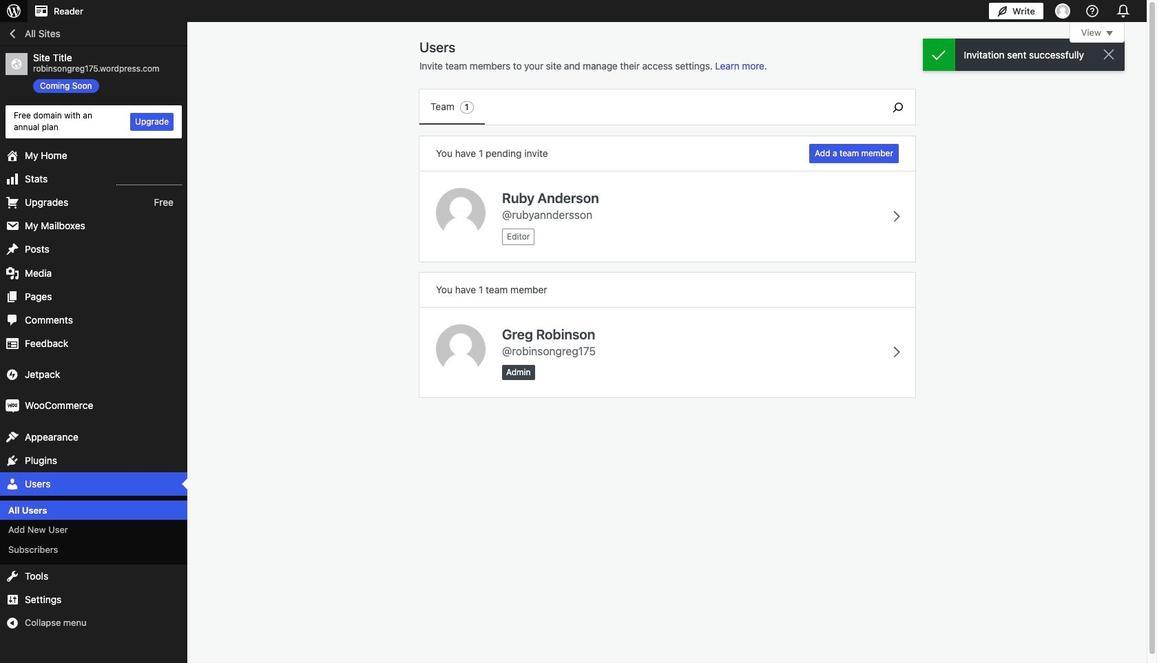 Task type: vqa. For each thing, say whether or not it's contained in the screenshot.
"My Profile" IMAGE
yes



Task type: locate. For each thing, give the bounding box(es) containing it.
highest hourly views 0 image
[[116, 176, 182, 185]]

manage your notifications image
[[1114, 1, 1133, 21]]

closed image
[[1107, 31, 1113, 36]]

help image
[[1084, 3, 1101, 19]]

manage your sites image
[[6, 3, 22, 19]]

main content
[[420, 22, 1125, 398]]

1 vertical spatial img image
[[6, 399, 19, 413]]

2 img image from the top
[[6, 399, 19, 413]]

0 vertical spatial img image
[[6, 368, 19, 382]]

img image
[[6, 368, 19, 382], [6, 399, 19, 413]]

None search field
[[881, 90, 916, 125]]



Task type: describe. For each thing, give the bounding box(es) containing it.
ruby anderson image
[[436, 188, 486, 238]]

open search image
[[881, 99, 916, 115]]

1 img image from the top
[[6, 368, 19, 382]]

notice status
[[923, 39, 1125, 71]]

my profile image
[[1056, 3, 1071, 19]]

dismiss image
[[1101, 46, 1118, 63]]

greg robinson image
[[436, 325, 486, 374]]



